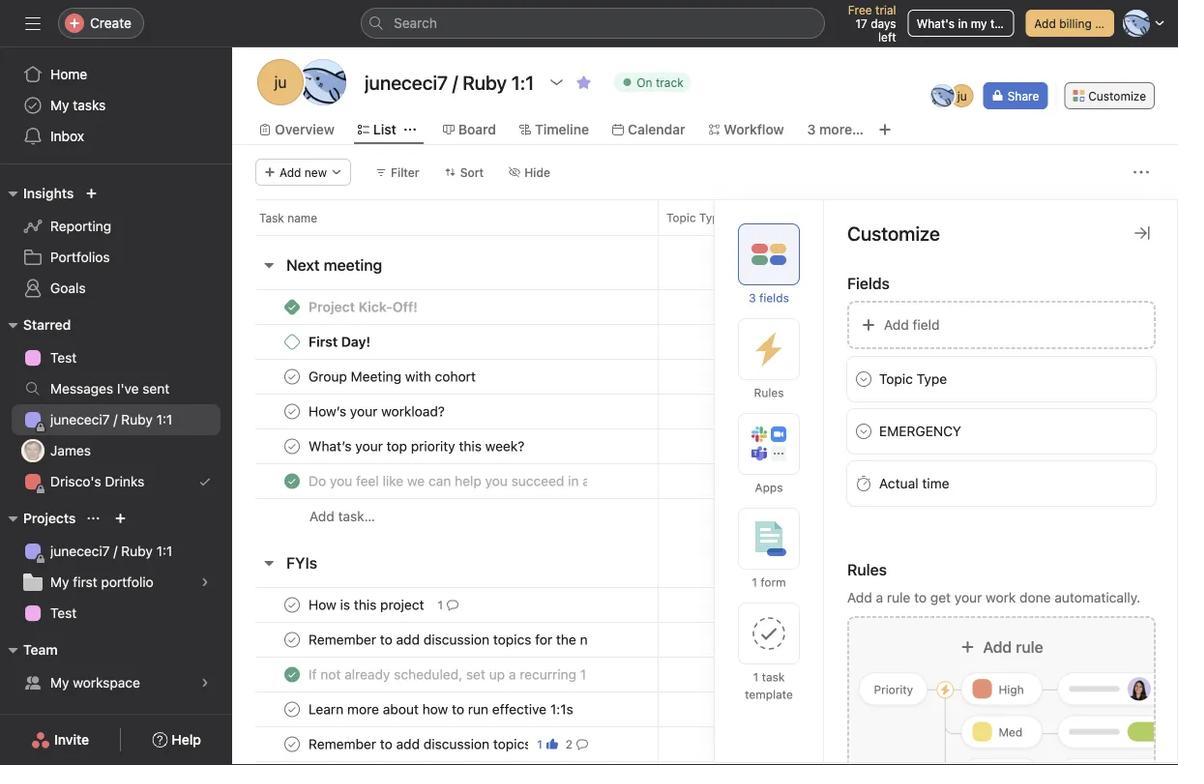 Task type: describe. For each thing, give the bounding box(es) containing it.
1 inside 1 task template
[[753, 670, 759, 684]]

add rule
[[983, 638, 1043, 656]]

junececi7 / ruby 1:1 for junececi7 / ruby 1:1 link within the starred element
[[50, 412, 173, 428]]

by
[[943, 211, 957, 224]]

show options, current sort, top image
[[87, 513, 99, 524]]

next meeting
[[286, 256, 382, 274]]

ruby anderson for how is this project cell
[[897, 598, 980, 612]]

completed image for 'group meeting with cohort' 'text box'
[[281, 365, 304, 388]]

a
[[876, 590, 883, 606]]

anderson for how is this project cell
[[928, 598, 980, 612]]

drisco's drinks
[[50, 474, 144, 489]]

11 ruby anderson from the top
[[897, 738, 980, 751]]

1 vertical spatial rule
[[1016, 638, 1043, 656]]

starred
[[23, 317, 71, 333]]

add for add a rule to get your work done automatically.
[[847, 590, 872, 606]]

Group Meeting with cohort text field
[[305, 367, 482, 386]]

workspace
[[73, 675, 140, 691]]

0 horizontal spatial ju
[[274, 73, 287, 91]]

priority
[[874, 683, 913, 696]]

creation date for what's your top priority this week? cell
[[1022, 429, 1158, 464]]

board
[[458, 121, 496, 137]]

portfolio
[[101, 574, 154, 590]]

add for add new
[[280, 165, 301, 179]]

see details, my workspace image
[[199, 677, 211, 689]]

next meeting button
[[286, 248, 382, 282]]

1 left form
[[752, 576, 757, 589]]

1:1 for junececi7 / ruby 1:1 link within the the projects element
[[156, 543, 173, 559]]

portfolios
[[50, 249, 110, 265]]

ruby for project kick-off! cell
[[897, 300, 924, 314]]

projects button
[[0, 507, 76, 530]]

1 vertical spatial type
[[917, 371, 947, 387]]

james
[[50, 443, 91, 459]]

add field
[[884, 317, 940, 333]]

2 ruby anderson row from the top
[[232, 429, 1178, 464]]

completed milestone checkbox for 'project kick-off!' text field
[[284, 299, 300, 315]]

ruby for first day! cell
[[897, 335, 924, 349]]

meeting
[[324, 256, 382, 274]]

junececi7 inside starred element
[[50, 412, 110, 428]]

completed image for 'do you feel like we can help you succeed in any manner right now?' text box
[[281, 470, 304, 493]]

trial
[[876, 3, 896, 16]]

messages i've sent
[[50, 381, 170, 397]]

add tab image
[[877, 122, 893, 137]]

add for add task…
[[310, 508, 334, 524]]

1 ruby anderson row from the top
[[232, 359, 1178, 395]]

high
[[999, 683, 1024, 696]]

drinks
[[105, 474, 144, 489]]

workflow link
[[709, 119, 784, 140]]

get
[[930, 590, 951, 606]]

help
[[171, 732, 201, 748]]

11 anderson from the top
[[928, 738, 980, 751]]

1 task template
[[745, 670, 793, 701]]

first
[[73, 574, 97, 590]]

add new button
[[255, 159, 351, 186]]

ruby anderson for what's your top priority this week? cell
[[897, 440, 980, 453]]

1 horizontal spatial emergency
[[879, 423, 961, 439]]

left
[[878, 30, 896, 44]]

group meeting with cohort cell
[[232, 359, 659, 395]]

more actions image
[[1134, 164, 1149, 180]]

2 test link from the top
[[12, 598, 221, 629]]

done
[[1020, 590, 1051, 606]]

sent
[[143, 381, 170, 397]]

ruby anderson for learn more about how to run effective 1:1s "cell" on the bottom
[[897, 703, 980, 716]]

new project or portfolio image
[[115, 513, 126, 524]]

collapse task list for this section image
[[261, 555, 277, 571]]

if not already scheduled, set up a recurring 1:1 meeting in your calendar cell
[[232, 657, 659, 693]]

my first portfolio
[[50, 574, 154, 590]]

1 horizontal spatial topic
[[879, 371, 913, 387]]

i've
[[117, 381, 139, 397]]

/ for junececi7 / ruby 1:1 link within the the projects element
[[113, 543, 117, 559]]

billing
[[1059, 16, 1092, 30]]

sort
[[460, 165, 484, 179]]

add task…
[[310, 508, 375, 524]]

free
[[848, 3, 872, 16]]

3 ruby anderson row from the top
[[232, 463, 1178, 499]]

ruby for the if not already scheduled, set up a recurring 1:1 meeting in your calendar cell
[[897, 668, 924, 681]]

my for my workspace
[[50, 675, 69, 691]]

info
[[1095, 16, 1116, 30]]

Learn more about how to run effective 1:1s text field
[[305, 700, 579, 719]]

completed milestone checkbox for first day! text field
[[284, 334, 300, 350]]

today for learn more about how to run effective 1:1s "cell" on the bottom
[[1031, 703, 1064, 716]]

ruby for learn more about how to run effective 1:1s "cell" on the bottom
[[897, 703, 924, 716]]

reporting
[[50, 218, 111, 234]]

med
[[999, 726, 1023, 739]]

anderson for the how's your workload? "cell"
[[928, 405, 980, 418]]

1 remember to add discussion topics for the next meeting cell from the top
[[232, 622, 659, 658]]

1 left 2
[[537, 738, 542, 751]]

junececi7 / ruby 1:1 link inside the projects element
[[12, 536, 221, 567]]

ruby anderson for group meeting with cohort cell
[[897, 370, 980, 384]]

share
[[1008, 89, 1039, 103]]

my
[[971, 16, 987, 30]]

help button
[[140, 723, 214, 757]]

ruby inside the projects element
[[121, 543, 153, 559]]

my workspace
[[50, 675, 140, 691]]

search list box
[[361, 8, 825, 39]]

my for my tasks
[[50, 97, 69, 113]]

test for second test link from the bottom
[[50, 350, 77, 366]]

show options image
[[549, 74, 564, 90]]

work
[[986, 590, 1016, 606]]

filter button
[[367, 159, 428, 186]]

add billing info
[[1034, 16, 1116, 30]]

list
[[373, 121, 396, 137]]

remove from starred image
[[576, 74, 591, 90]]

junececi7 / ruby 1:1 link inside starred element
[[12, 404, 221, 435]]

learn more about how to run effective 1:1s cell
[[232, 692, 659, 727]]

anderson for the if not already scheduled, set up a recurring 1:1 meeting in your calendar cell
[[928, 668, 980, 681]]

calendar link
[[612, 119, 685, 140]]

ruby anderson for first day! cell
[[897, 335, 980, 349]]

my for my first portfolio
[[50, 574, 69, 590]]

tasks
[[73, 97, 106, 113]]

team button
[[0, 638, 58, 662]]

next
[[286, 256, 320, 274]]

completed image for how is this project text box at the bottom of the page
[[281, 593, 304, 617]]

1 vertical spatial customize
[[847, 222, 940, 244]]

global element
[[0, 47, 232, 163]]

on
[[637, 75, 653, 89]]

share button
[[983, 82, 1048, 109]]

customize inside customize dropdown button
[[1089, 89, 1146, 103]]

today for project kick-off! cell
[[1031, 300, 1064, 314]]

completed image for first 'remember to add discussion topics for the next meeting' text field from the bottom of the header fyis tree grid in the bottom of the page
[[281, 733, 304, 756]]

8 ruby anderson from the top
[[897, 633, 980, 647]]

overview link
[[259, 119, 335, 140]]

customize button
[[1064, 82, 1155, 109]]

starred element
[[0, 308, 232, 501]]

1 button inside how is this project cell
[[434, 595, 462, 615]]

completed checkbox for 'group meeting with cohort' 'text box'
[[281, 365, 304, 388]]

add task… button
[[310, 506, 375, 527]]

8 anderson from the top
[[928, 633, 980, 647]]

do you feel like we can help you succeed in any manner right now? cell
[[232, 463, 659, 499]]

1 horizontal spatial topic type
[[879, 371, 947, 387]]

close details image
[[1135, 225, 1150, 241]]

add field button
[[847, 301, 1156, 349]]

ruby for how is this project cell
[[897, 598, 924, 612]]

board link
[[443, 119, 496, 140]]

1 horizontal spatial ju
[[957, 89, 967, 103]]

0 horizontal spatial topic type
[[667, 211, 726, 224]]

created by
[[897, 211, 957, 224]]

header fyis tree grid
[[232, 587, 1178, 765]]

ja
[[27, 444, 39, 458]]

anderson for group meeting with cohort cell
[[928, 370, 980, 384]]

create
[[90, 15, 132, 31]]

completed image for how's your workload? text field
[[281, 400, 304, 423]]

3 for 3 more…
[[807, 121, 816, 137]]

add new
[[280, 165, 327, 179]]

new
[[305, 165, 327, 179]]

what's your top priority this week? cell
[[232, 429, 659, 464]]

today for how is this project cell
[[1031, 598, 1064, 612]]

task
[[259, 211, 284, 224]]

ruby anderson for the how's your workload? "cell"
[[897, 405, 980, 418]]

1 vertical spatial 1 button
[[533, 735, 562, 754]]

0 horizontal spatial rule
[[887, 590, 911, 606]]

actual
[[879, 475, 919, 491]]

5 today from the top
[[1031, 633, 1064, 647]]

projects
[[23, 510, 76, 526]]

anderson for learn more about how to run effective 1:1s "cell" on the bottom
[[928, 703, 980, 716]]

completed milestone image for first day! text field
[[284, 334, 300, 350]]

1:1 for junececi7 / ruby 1:1 link within the starred element
[[156, 412, 173, 428]]

First Day! text field
[[305, 332, 376, 352]]

3 fields
[[749, 291, 789, 305]]

overview
[[275, 121, 335, 137]]

drisco's
[[50, 474, 101, 489]]

search button
[[361, 8, 825, 39]]

2 button
[[562, 735, 592, 754]]



Task type: vqa. For each thing, say whether or not it's contained in the screenshot.
COLOR:
no



Task type: locate. For each thing, give the bounding box(es) containing it.
Completed milestone checkbox
[[284, 299, 300, 315], [284, 334, 300, 350]]

0 vertical spatial type
[[699, 211, 726, 224]]

1 vertical spatial topic
[[879, 371, 913, 387]]

1 button left 2
[[533, 735, 562, 754]]

field
[[913, 317, 940, 333]]

fyis button
[[286, 546, 317, 580]]

anderson
[[928, 300, 980, 314], [928, 335, 980, 349], [928, 370, 980, 384], [928, 405, 980, 418], [928, 440, 980, 453], [928, 474, 980, 488], [928, 598, 980, 612], [928, 633, 980, 647], [928, 668, 980, 681], [928, 703, 980, 716], [928, 738, 980, 751]]

1 up the if not already scheduled, set up a recurring 1:1 meeting in your calendar cell
[[438, 598, 443, 612]]

add billing info button
[[1026, 10, 1116, 37]]

list link
[[358, 119, 396, 140]]

0 vertical spatial topic
[[667, 211, 696, 224]]

project kick-off! cell
[[232, 289, 659, 325]]

remember to add discussion topics for the next meeting cell
[[232, 622, 659, 658], [232, 726, 659, 762]]

3 completed image from the top
[[281, 593, 304, 617]]

ra
[[313, 73, 333, 91], [935, 89, 951, 103]]

customize up the fields on the right top
[[847, 222, 940, 244]]

completed image for what's your top priority this week? text field
[[281, 435, 304, 458]]

2 completed checkbox from the top
[[281, 400, 304, 423]]

5 completed checkbox from the top
[[281, 628, 304, 652]]

completed image for if not already scheduled, set up a recurring 1:1 meeting in your calendar text field
[[281, 663, 304, 686]]

customize
[[1089, 89, 1146, 103], [847, 222, 940, 244]]

test inside starred element
[[50, 350, 77, 366]]

Completed checkbox
[[281, 435, 304, 458], [281, 733, 304, 756]]

2 today from the top
[[1031, 335, 1064, 349]]

team
[[23, 642, 58, 658]]

add left a
[[847, 590, 872, 606]]

anderson for what's your top priority this week? cell
[[928, 440, 980, 453]]

completed checkbox for next meeting
[[281, 435, 304, 458]]

row
[[232, 199, 1178, 235], [255, 234, 1178, 236], [232, 289, 1178, 325], [232, 324, 1178, 360], [232, 394, 1178, 430], [232, 587, 1178, 623], [232, 622, 1178, 658], [232, 657, 1178, 693], [232, 692, 1178, 727], [232, 726, 1178, 762], [232, 761, 1178, 765]]

ju up "overview" link
[[274, 73, 287, 91]]

calendar
[[628, 121, 685, 137]]

reporting link
[[12, 211, 221, 242]]

test for 1st test link from the bottom
[[50, 605, 77, 621]]

created
[[897, 211, 940, 224]]

2 test from the top
[[50, 605, 77, 621]]

1 / from the top
[[113, 412, 117, 428]]

how is this project cell
[[232, 587, 659, 623]]

completed checkbox for how is this project text box at the bottom of the page
[[281, 593, 304, 617]]

my first portfolio link
[[12, 567, 221, 598]]

If not already scheduled, set up a recurring 1:1 meeting in your calendar text field
[[305, 665, 588, 684]]

add left the task…
[[310, 508, 334, 524]]

2 my from the top
[[50, 574, 69, 590]]

completed checkbox for how's your workload? text field
[[281, 400, 304, 423]]

2 vertical spatial my
[[50, 675, 69, 691]]

add a rule to get your work done automatically.
[[847, 590, 1141, 606]]

3 inside dropdown button
[[807, 121, 816, 137]]

completed image inside 'do you feel like we can help you succeed in any manner right now?' "cell"
[[281, 470, 304, 493]]

fyis
[[286, 554, 317, 572]]

5 anderson from the top
[[928, 440, 980, 453]]

0 vertical spatial 1 button
[[434, 595, 462, 615]]

What's your top priority this week? text field
[[305, 437, 530, 456]]

completed image for learn more about how to run effective 1:1s text box
[[281, 698, 304, 721]]

1 vertical spatial junececi7
[[50, 543, 110, 559]]

/
[[113, 412, 117, 428], [113, 543, 117, 559]]

3 today from the top
[[1031, 405, 1064, 418]]

type
[[699, 211, 726, 224], [917, 371, 947, 387]]

in
[[958, 16, 968, 30]]

0 vertical spatial remember to add discussion topics for the next meeting cell
[[232, 622, 659, 658]]

0 vertical spatial rule
[[887, 590, 911, 606]]

1 completed image from the top
[[281, 365, 304, 388]]

7 ruby anderson from the top
[[897, 598, 980, 612]]

search
[[394, 15, 437, 31]]

1 completed checkbox from the top
[[281, 435, 304, 458]]

1 my from the top
[[50, 97, 69, 113]]

completed checkbox for second 'remember to add discussion topics for the next meeting' text field from the bottom
[[281, 628, 304, 652]]

ruby anderson
[[897, 300, 980, 314], [897, 335, 980, 349], [897, 370, 980, 384], [897, 405, 980, 418], [897, 440, 980, 453], [897, 474, 980, 488], [897, 598, 980, 612], [897, 633, 980, 647], [897, 668, 980, 681], [897, 703, 980, 716], [897, 738, 980, 751]]

9 anderson from the top
[[928, 668, 980, 681]]

completed checkbox for fyis
[[281, 733, 304, 756]]

today
[[1031, 300, 1064, 314], [1031, 335, 1064, 349], [1031, 405, 1064, 418], [1031, 598, 1064, 612], [1031, 633, 1064, 647], [1031, 668, 1064, 681], [1031, 703, 1064, 716], [1031, 738, 1064, 751]]

topic down calendar
[[667, 211, 696, 224]]

1 horizontal spatial customize
[[1089, 89, 1146, 103]]

create button
[[58, 8, 144, 39]]

0 horizontal spatial emergency
[[782, 211, 853, 224]]

goals
[[50, 280, 86, 296]]

add left billing
[[1034, 16, 1056, 30]]

completed milestone image for 'project kick-off!' text field
[[284, 299, 300, 315]]

starred button
[[0, 313, 71, 337]]

junececi7 / ruby 1:1 inside the projects element
[[50, 543, 173, 559]]

0 horizontal spatial type
[[699, 211, 726, 224]]

junececi7 / ruby 1:1
[[50, 412, 173, 428], [50, 543, 173, 559]]

1 vertical spatial completed milestone checkbox
[[284, 334, 300, 350]]

completed image inside how is this project cell
[[281, 593, 304, 617]]

my inside the projects element
[[50, 574, 69, 590]]

1 button up if not already scheduled, set up a recurring 1:1 meeting in your calendar text field
[[434, 595, 462, 615]]

2 completed checkbox from the top
[[281, 733, 304, 756]]

0 vertical spatial topic type
[[667, 211, 726, 224]]

completed image inside what's your top priority this week? cell
[[281, 435, 304, 458]]

remember to add discussion topics for the next meeting cell down learn more about how to run effective 1:1s text box
[[232, 726, 659, 762]]

completed checkbox for if not already scheduled, set up a recurring 1:1 meeting in your calendar text field
[[281, 663, 304, 686]]

1 completed milestone image from the top
[[284, 299, 300, 315]]

junececi7 / ruby 1:1 up my first portfolio link at the left of page
[[50, 543, 173, 559]]

10 anderson from the top
[[928, 703, 980, 716]]

completed checkbox inside group meeting with cohort cell
[[281, 365, 304, 388]]

test link up the messages i've sent
[[12, 342, 221, 373]]

see details, my first portfolio image
[[199, 577, 211, 588]]

2 completed milestone checkbox from the top
[[284, 334, 300, 350]]

hide sidebar image
[[25, 15, 41, 31]]

add up the high
[[983, 638, 1012, 656]]

2 junececi7 from the top
[[50, 543, 110, 559]]

fields
[[759, 291, 789, 305]]

completed milestone image
[[284, 299, 300, 315], [284, 334, 300, 350]]

trial?
[[991, 16, 1017, 30]]

1 left task
[[753, 670, 759, 684]]

junececi7 / ruby 1:1 down the messages i've sent
[[50, 412, 173, 428]]

1 completed milestone checkbox from the top
[[284, 299, 300, 315]]

1 vertical spatial rules
[[847, 561, 887, 579]]

portfolios link
[[12, 242, 221, 273]]

0 vertical spatial completed milestone checkbox
[[284, 299, 300, 315]]

add inside button
[[884, 317, 909, 333]]

add for add field
[[884, 317, 909, 333]]

timeline
[[535, 121, 589, 137]]

my inside teams element
[[50, 675, 69, 691]]

1 form
[[752, 576, 786, 589]]

completed image inside learn more about how to run effective 1:1s "cell"
[[281, 698, 304, 721]]

completed checkbox inside header fyis tree grid
[[281, 733, 304, 756]]

10 ruby anderson from the top
[[897, 703, 980, 716]]

track
[[656, 75, 684, 89]]

free trial 17 days left
[[848, 3, 896, 44]]

how's your workload? cell
[[232, 394, 659, 430]]

How's your workload? text field
[[305, 402, 451, 421]]

2 junececi7 / ruby 1:1 from the top
[[50, 543, 173, 559]]

1 anderson from the top
[[928, 300, 980, 314]]

1 test link from the top
[[12, 342, 221, 373]]

test down first
[[50, 605, 77, 621]]

days
[[871, 16, 896, 30]]

0 vertical spatial /
[[113, 412, 117, 428]]

/ up my first portfolio link at the left of page
[[113, 543, 117, 559]]

ruby anderson for 'do you feel like we can help you succeed in any manner right now?' "cell" in the bottom of the page
[[897, 474, 980, 488]]

test up messages
[[50, 350, 77, 366]]

1 vertical spatial emergency
[[879, 423, 961, 439]]

drisco's drinks link
[[12, 466, 221, 497]]

Completed checkbox
[[281, 365, 304, 388], [281, 400, 304, 423], [281, 470, 304, 493], [281, 593, 304, 617], [281, 628, 304, 652], [281, 663, 304, 686], [281, 698, 304, 721]]

my tasks
[[50, 97, 106, 113]]

emergency up the fields on the right top
[[782, 211, 853, 224]]

1 junececi7 / ruby 1:1 from the top
[[50, 412, 173, 428]]

1 completed image from the top
[[281, 435, 304, 458]]

1 vertical spatial /
[[113, 543, 117, 559]]

ruby anderson for project kick-off! cell
[[897, 300, 980, 314]]

completed milestone checkbox left first day! text field
[[284, 334, 300, 350]]

4 completed checkbox from the top
[[281, 593, 304, 617]]

1 vertical spatial test link
[[12, 598, 221, 629]]

type down the workflow link
[[699, 211, 726, 224]]

completed milestone image left first day! text field
[[284, 334, 300, 350]]

17
[[856, 16, 868, 30]]

my left first
[[50, 574, 69, 590]]

my inside global element
[[50, 97, 69, 113]]

new image
[[85, 188, 97, 199]]

completed checkbox inside what's your top priority this week? cell
[[281, 435, 304, 458]]

today for the how's your workload? "cell"
[[1031, 405, 1064, 418]]

ruby for the how's your workload? "cell"
[[897, 405, 924, 418]]

1 junececi7 / ruby 1:1 link from the top
[[12, 404, 221, 435]]

junececi7 / ruby 1:1 inside starred element
[[50, 412, 173, 428]]

creation date for group meeting with cohort cell
[[1022, 359, 1158, 395]]

0 vertical spatial remember to add discussion topics for the next meeting text field
[[305, 630, 588, 650]]

remember to add discussion topics for the next meeting cell containing 1
[[232, 726, 659, 762]]

completed checkbox inside the if not already scheduled, set up a recurring 1:1 meeting in your calendar cell
[[281, 663, 304, 686]]

0 vertical spatial 1:1
[[156, 412, 173, 428]]

3 anderson from the top
[[928, 370, 980, 384]]

7 completed checkbox from the top
[[281, 698, 304, 721]]

invite
[[54, 732, 89, 748]]

Remember to add discussion topics for the next meeting text field
[[305, 630, 588, 650], [305, 735, 529, 754]]

1:1 inside the projects element
[[156, 543, 173, 559]]

4 completed image from the top
[[281, 628, 304, 652]]

1 vertical spatial completed checkbox
[[281, 733, 304, 756]]

1 vertical spatial remember to add discussion topics for the next meeting cell
[[232, 726, 659, 762]]

2 remember to add discussion topics for the next meeting cell from the top
[[232, 726, 659, 762]]

completed milestone image inside project kick-off! cell
[[284, 299, 300, 315]]

remember to add discussion topics for the next meeting text field down learn more about how to run effective 1:1s text box
[[305, 735, 529, 754]]

1 1:1 from the top
[[156, 412, 173, 428]]

completed milestone checkbox inside project kick-off! cell
[[284, 299, 300, 315]]

1 vertical spatial junececi7 / ruby 1:1
[[50, 543, 173, 559]]

completed checkbox inside how is this project cell
[[281, 593, 304, 617]]

0 vertical spatial junececi7
[[50, 412, 110, 428]]

completed checkbox for 'do you feel like we can help you succeed in any manner right now?' text box
[[281, 470, 304, 493]]

6 ruby anderson from the top
[[897, 474, 980, 488]]

1 vertical spatial junececi7 / ruby 1:1 link
[[12, 536, 221, 567]]

3 left more…
[[807, 121, 816, 137]]

insights button
[[0, 182, 74, 205]]

add left new
[[280, 165, 301, 179]]

1 horizontal spatial ra
[[935, 89, 951, 103]]

0 horizontal spatial rules
[[754, 386, 784, 400]]

3 my from the top
[[50, 675, 69, 691]]

today for first day! cell
[[1031, 335, 1064, 349]]

actual time
[[879, 475, 949, 491]]

6 anderson from the top
[[928, 474, 980, 488]]

completed milestone checkbox down next on the left
[[284, 299, 300, 315]]

2 completed image from the top
[[281, 400, 304, 423]]

completed image inside the if not already scheduled, set up a recurring 1:1 meeting in your calendar cell
[[281, 663, 304, 686]]

0 vertical spatial test
[[50, 350, 77, 366]]

3 completed checkbox from the top
[[281, 470, 304, 493]]

rules down the "3 fields"
[[754, 386, 784, 400]]

add left field
[[884, 317, 909, 333]]

1 horizontal spatial type
[[917, 371, 947, 387]]

1 ruby anderson from the top
[[897, 300, 980, 314]]

ju left share 'button'
[[957, 89, 967, 103]]

1 vertical spatial 1:1
[[156, 543, 173, 559]]

rule right a
[[887, 590, 911, 606]]

1:1 inside starred element
[[156, 412, 173, 428]]

None text field
[[360, 65, 539, 100]]

rules up a
[[847, 561, 887, 579]]

0 horizontal spatial topic
[[667, 211, 696, 224]]

0 vertical spatial completed milestone image
[[284, 299, 300, 315]]

6 completed checkbox from the top
[[281, 663, 304, 686]]

test link
[[12, 342, 221, 373], [12, 598, 221, 629]]

0 vertical spatial customize
[[1089, 89, 1146, 103]]

more…
[[819, 121, 864, 137]]

completed checkbox inside learn more about how to run effective 1:1s "cell"
[[281, 698, 304, 721]]

7 today from the top
[[1031, 703, 1064, 716]]

task name
[[259, 211, 317, 224]]

0 horizontal spatial 1 button
[[434, 595, 462, 615]]

add for add billing info
[[1034, 16, 1056, 30]]

0 horizontal spatial 3
[[749, 291, 756, 305]]

ruby inside starred element
[[121, 412, 153, 428]]

automatically.
[[1055, 590, 1141, 606]]

form
[[761, 576, 786, 589]]

completed image inside the how's your workload? "cell"
[[281, 400, 304, 423]]

junececi7 / ruby 1:1 link up portfolio
[[12, 536, 221, 567]]

apps
[[755, 481, 783, 494]]

completed checkbox inside remember to add discussion topics for the next meeting cell
[[281, 628, 304, 652]]

1 horizontal spatial 3
[[807, 121, 816, 137]]

7 anderson from the top
[[928, 598, 980, 612]]

2 remember to add discussion topics for the next meeting text field from the top
[[305, 735, 529, 754]]

anderson for project kick-off! cell
[[928, 300, 980, 314]]

1 vertical spatial topic type
[[879, 371, 947, 387]]

ruby for group meeting with cohort cell
[[897, 370, 924, 384]]

tab actions image
[[404, 124, 416, 135]]

topic
[[667, 211, 696, 224], [879, 371, 913, 387]]

1 horizontal spatial 1 button
[[533, 735, 562, 754]]

2 junececi7 / ruby 1:1 link from the top
[[12, 536, 221, 567]]

1 inside how is this project cell
[[438, 598, 443, 612]]

1 test from the top
[[50, 350, 77, 366]]

ra left share 'button'
[[935, 89, 951, 103]]

hide
[[525, 165, 550, 179]]

completed checkbox inside the how's your workload? "cell"
[[281, 400, 304, 423]]

completed image
[[281, 365, 304, 388], [281, 400, 304, 423], [281, 593, 304, 617], [281, 628, 304, 652], [281, 698, 304, 721]]

junececi7 up first
[[50, 543, 110, 559]]

what's in my trial? button
[[908, 10, 1017, 37]]

8 today from the top
[[1031, 738, 1064, 751]]

junececi7 / ruby 1:1 link down the messages i've sent
[[12, 404, 221, 435]]

0 vertical spatial completed checkbox
[[281, 435, 304, 458]]

0 vertical spatial junececi7 / ruby 1:1
[[50, 412, 173, 428]]

1 button
[[434, 595, 462, 615], [533, 735, 562, 754]]

/ inside starred element
[[113, 412, 117, 428]]

0 vertical spatial test link
[[12, 342, 221, 373]]

junececi7 / ruby 1:1 for junececi7 / ruby 1:1 link within the the projects element
[[50, 543, 173, 559]]

add inside popup button
[[280, 165, 301, 179]]

header next meeting tree grid
[[232, 289, 1178, 534]]

inbox link
[[12, 121, 221, 152]]

rules
[[754, 386, 784, 400], [847, 561, 887, 579]]

2 1:1 from the top
[[156, 543, 173, 559]]

0 vertical spatial my
[[50, 97, 69, 113]]

4 anderson from the top
[[928, 405, 980, 418]]

my tasks link
[[12, 90, 221, 121]]

1 remember to add discussion topics for the next meeting text field from the top
[[305, 630, 588, 650]]

2 completed image from the top
[[281, 470, 304, 493]]

junececi7 inside the projects element
[[50, 543, 110, 559]]

3 left fields
[[749, 291, 756, 305]]

ruby for 'do you feel like we can help you succeed in any manner right now?' "cell" in the bottom of the page
[[897, 474, 924, 488]]

completed milestone checkbox inside first day! cell
[[284, 334, 300, 350]]

projects element
[[0, 501, 232, 633]]

insights
[[23, 185, 74, 201]]

home link
[[12, 59, 221, 90]]

4 completed image from the top
[[281, 733, 304, 756]]

emergency up the actual time
[[879, 423, 961, 439]]

topic down add field
[[879, 371, 913, 387]]

add task… row
[[232, 498, 1178, 534]]

creation date for do you feel like we can help you succeed in any manner right now? cell
[[1022, 463, 1158, 499]]

home
[[50, 66, 87, 82]]

3 ruby anderson from the top
[[897, 370, 980, 384]]

1 completed checkbox from the top
[[281, 365, 304, 388]]

5 ruby anderson from the top
[[897, 440, 980, 453]]

1 vertical spatial 3
[[749, 291, 756, 305]]

2 completed milestone image from the top
[[284, 334, 300, 350]]

completed checkbox for learn more about how to run effective 1:1s text box
[[281, 698, 304, 721]]

customize down info
[[1089, 89, 1146, 103]]

2 anderson from the top
[[928, 335, 980, 349]]

1 vertical spatial remember to add discussion topics for the next meeting text field
[[305, 735, 529, 754]]

ruby anderson row
[[232, 359, 1178, 395], [232, 429, 1178, 464], [232, 463, 1178, 499]]

teams element
[[0, 633, 232, 702]]

9 ruby anderson from the top
[[897, 668, 980, 681]]

1:1 up my first portfolio link at the left of page
[[156, 543, 173, 559]]

my left 'tasks'
[[50, 97, 69, 113]]

How is this project text field
[[305, 595, 430, 615]]

sort button
[[436, 159, 493, 186]]

ju
[[274, 73, 287, 91], [957, 89, 967, 103]]

4 today from the top
[[1031, 598, 1064, 612]]

2 ruby anderson from the top
[[897, 335, 980, 349]]

timeline link
[[519, 119, 589, 140]]

Do you feel like we can help you succeed in any manner right now? text field
[[305, 472, 588, 491]]

invite button
[[18, 723, 102, 757]]

emergency
[[782, 211, 853, 224], [879, 423, 961, 439]]

completed image
[[281, 435, 304, 458], [281, 470, 304, 493], [281, 663, 304, 686], [281, 733, 304, 756]]

2 / from the top
[[113, 543, 117, 559]]

/ down the messages i've sent link on the left
[[113, 412, 117, 428]]

my down the team
[[50, 675, 69, 691]]

completed milestone image inside first day! cell
[[284, 334, 300, 350]]

add for add rule
[[983, 638, 1012, 656]]

0 vertical spatial junececi7 / ruby 1:1 link
[[12, 404, 221, 435]]

3 completed image from the top
[[281, 663, 304, 686]]

anderson for 'do you feel like we can help you succeed in any manner right now?' "cell" in the bottom of the page
[[928, 474, 980, 488]]

task
[[762, 670, 785, 684]]

ruby for what's your top priority this week? cell
[[897, 440, 924, 453]]

junececi7 down messages
[[50, 412, 110, 428]]

2
[[566, 738, 573, 751]]

0 horizontal spatial ra
[[313, 73, 333, 91]]

4 ruby anderson from the top
[[897, 405, 980, 418]]

/ inside the projects element
[[113, 543, 117, 559]]

collapse task list for this section image
[[261, 257, 277, 273]]

completed milestone image down next on the left
[[284, 299, 300, 315]]

insights element
[[0, 176, 232, 308]]

1 junececi7 from the top
[[50, 412, 110, 428]]

messages i've sent link
[[12, 373, 221, 404]]

ruby anderson for the if not already scheduled, set up a recurring 1:1 meeting in your calendar cell
[[897, 668, 980, 681]]

0 vertical spatial rules
[[754, 386, 784, 400]]

row containing task name
[[232, 199, 1178, 235]]

1 horizontal spatial rule
[[1016, 638, 1043, 656]]

1 horizontal spatial rules
[[847, 561, 887, 579]]

ra up the overview
[[313, 73, 333, 91]]

workflow
[[724, 121, 784, 137]]

rule
[[887, 590, 911, 606], [1016, 638, 1043, 656]]

1 vertical spatial test
[[50, 605, 77, 621]]

my workspace link
[[12, 667, 221, 698]]

completed image inside group meeting with cohort cell
[[281, 365, 304, 388]]

1:1 down "sent"
[[156, 412, 173, 428]]

0 vertical spatial emergency
[[782, 211, 853, 224]]

test link down portfolio
[[12, 598, 221, 629]]

remember to add discussion topics for the next meeting text field up if not already scheduled, set up a recurring 1:1 meeting in your calendar text field
[[305, 630, 588, 650]]

name
[[287, 211, 317, 224]]

add inside row
[[310, 508, 334, 524]]

1 vertical spatial completed milestone image
[[284, 334, 300, 350]]

remember to add discussion topics for the next meeting cell up if not already scheduled, set up a recurring 1:1 meeting in your calendar text field
[[232, 622, 659, 658]]

test inside the projects element
[[50, 605, 77, 621]]

Project Kick-Off! text field
[[305, 297, 424, 317]]

1 today from the top
[[1031, 300, 1064, 314]]

type down field
[[917, 371, 947, 387]]

5 completed image from the top
[[281, 698, 304, 721]]

0 vertical spatial 3
[[807, 121, 816, 137]]

1 vertical spatial my
[[50, 574, 69, 590]]

first day! cell
[[232, 324, 659, 360]]

3 for 3 fields
[[749, 291, 756, 305]]

0 horizontal spatial customize
[[847, 222, 940, 244]]

anderson for first day! cell
[[928, 335, 980, 349]]

6 today from the top
[[1031, 668, 1064, 681]]

fields
[[847, 274, 890, 293]]

rule up the high
[[1016, 638, 1043, 656]]

today for the if not already scheduled, set up a recurring 1:1 meeting in your calendar cell
[[1031, 668, 1064, 681]]

/ for junececi7 / ruby 1:1 link within the starred element
[[113, 412, 117, 428]]

completed checkbox inside 'do you feel like we can help you succeed in any manner right now?' "cell"
[[281, 470, 304, 493]]



